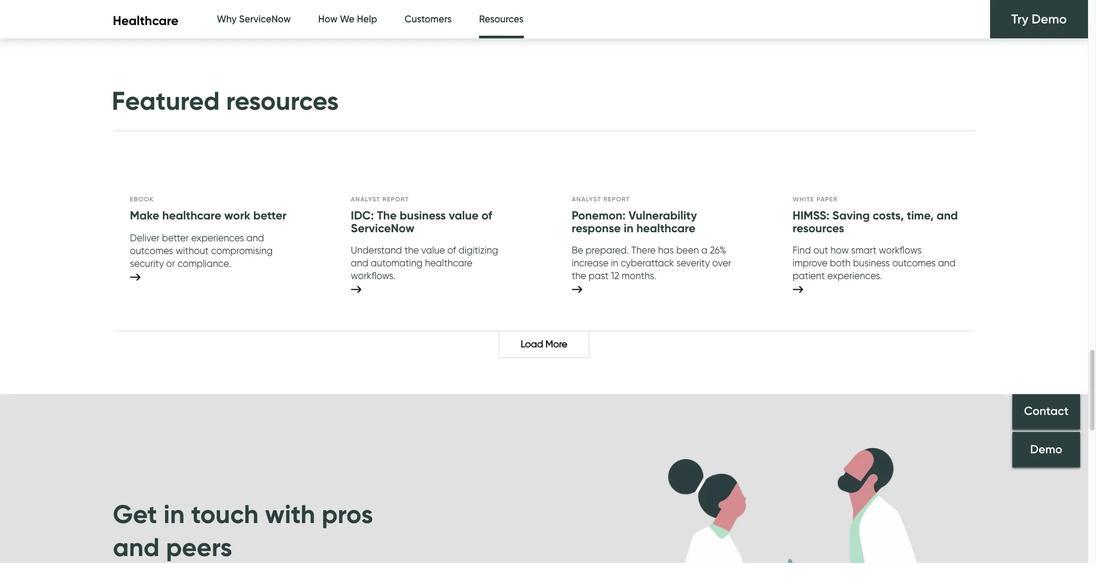 Task type: describe. For each thing, give the bounding box(es) containing it.
vulnerability
[[629, 209, 698, 223]]

severity
[[677, 257, 711, 269]]

digitizing
[[459, 245, 499, 256]]

a
[[702, 245, 708, 256]]

how
[[831, 245, 850, 256]]

understand
[[351, 245, 402, 256]]

how
[[318, 13, 338, 25]]

resources
[[480, 13, 524, 25]]

compliance.
[[178, 258, 231, 269]]

contact link
[[1013, 394, 1081, 429]]

of inside understand the value of digitizing and automating healthcare workflows.
[[448, 245, 456, 256]]

be prepared. there has been a 26% increase in cyberattack severity over the past 12 months.
[[572, 245, 732, 281]]

get
[[113, 498, 157, 530]]

security
[[130, 258, 164, 269]]

get in touch with pros and peers
[[113, 498, 373, 563]]

with
[[265, 498, 316, 530]]

find
[[793, 245, 812, 256]]

outcomes inside deliver better experiences and outcomes without compromising security or compliance.
[[130, 245, 173, 256]]

past
[[589, 270, 609, 281]]

make healthcare work better
[[130, 209, 287, 223]]

has
[[659, 245, 674, 256]]

customers
[[405, 13, 452, 25]]

and inside find out how smart workflows improve both business outcomes and patient experiences.
[[939, 257, 956, 269]]

both
[[831, 257, 851, 269]]

costs,
[[874, 209, 905, 223]]

make
[[130, 209, 159, 223]]

idc: the business value of servicenow
[[351, 209, 493, 235]]

ponemon:
[[572, 209, 626, 223]]

how we help
[[318, 13, 378, 25]]

in inside ponemon: vulnerability response in healthcare
[[624, 221, 634, 235]]

contact
[[1025, 404, 1069, 419]]

time,
[[908, 209, 934, 223]]

resources inside himss: saving costs, time, and resources
[[793, 221, 845, 235]]

understand the value of digitizing and automating healthcare workflows.
[[351, 245, 499, 281]]

workflows.
[[351, 270, 396, 281]]

and inside get in touch with pros and peers
[[113, 531, 160, 563]]

or
[[166, 258, 175, 269]]

increase
[[572, 257, 609, 269]]

try demo
[[1012, 11, 1068, 27]]

idc:
[[351, 209, 374, 223]]

0 vertical spatial demo
[[1033, 11, 1068, 27]]

months.
[[622, 270, 657, 281]]

prepared.
[[586, 245, 629, 256]]

try
[[1012, 11, 1029, 27]]

compromising
[[211, 245, 273, 256]]

over
[[713, 257, 732, 269]]

more
[[546, 338, 568, 350]]

work
[[224, 209, 251, 223]]

and inside deliver better experiences and outcomes without compromising security or compliance.
[[247, 232, 264, 243]]

demo link
[[1013, 432, 1081, 467]]

why servicenow
[[217, 13, 291, 25]]

load more
[[521, 338, 568, 350]]

value inside understand the value of digitizing and automating healthcare workflows.
[[422, 245, 445, 256]]

0 vertical spatial better
[[253, 209, 287, 223]]

ponemon: vulnerability response in healthcare
[[572, 209, 698, 235]]

himss: saving costs, time, and resources
[[793, 209, 959, 235]]

healthcare inside understand the value of digitizing and automating healthcare workflows.
[[425, 257, 473, 269]]

cyberattack
[[621, 257, 675, 269]]

experiences.
[[828, 270, 883, 281]]

business inside find out how smart workflows improve both business outcomes and patient experiences.
[[854, 257, 891, 269]]

find out how smart workflows improve both business outcomes and patient experiences.
[[793, 245, 956, 281]]

experiences
[[191, 232, 244, 243]]



Task type: locate. For each thing, give the bounding box(es) containing it.
demo down contact link
[[1031, 442, 1063, 457]]

healthcare
[[162, 209, 222, 223], [637, 221, 696, 235], [425, 257, 473, 269]]

response
[[572, 221, 621, 235]]

the
[[377, 209, 397, 223]]

of
[[482, 209, 493, 223], [448, 245, 456, 256]]

1 horizontal spatial of
[[482, 209, 493, 223]]

in right "get"
[[164, 498, 185, 530]]

0 horizontal spatial healthcare
[[162, 209, 222, 223]]

automating
[[371, 257, 423, 269]]

healthcare up the experiences
[[162, 209, 222, 223]]

1 vertical spatial of
[[448, 245, 456, 256]]

1 vertical spatial better
[[162, 232, 189, 243]]

try demo link
[[991, 0, 1089, 38]]

we
[[340, 13, 355, 25]]

resources link
[[480, 0, 524, 42]]

1 horizontal spatial value
[[449, 209, 479, 223]]

the inside be prepared. there has been a 26% increase in cyberattack severity over the past 12 months.
[[572, 270, 587, 281]]

0 horizontal spatial value
[[422, 245, 445, 256]]

1 horizontal spatial better
[[253, 209, 287, 223]]

load
[[521, 338, 544, 350]]

and inside understand the value of digitizing and automating healthcare workflows.
[[351, 257, 369, 269]]

1 vertical spatial servicenow
[[351, 221, 415, 235]]

in up 12
[[611, 257, 619, 269]]

better up without on the top left of page
[[162, 232, 189, 243]]

0 horizontal spatial the
[[405, 245, 419, 256]]

0 vertical spatial the
[[405, 245, 419, 256]]

0 vertical spatial outcomes
[[130, 245, 173, 256]]

1 horizontal spatial in
[[611, 257, 619, 269]]

the up automating
[[405, 245, 419, 256]]

business
[[400, 209, 446, 223], [854, 257, 891, 269]]

of inside idc: the business value of servicenow
[[482, 209, 493, 223]]

demo
[[1033, 11, 1068, 27], [1031, 442, 1063, 457]]

saving
[[833, 209, 871, 223]]

outcomes
[[130, 245, 173, 256], [893, 257, 936, 269]]

in
[[624, 221, 634, 235], [611, 257, 619, 269], [164, 498, 185, 530]]

2 horizontal spatial in
[[624, 221, 634, 235]]

1 horizontal spatial outcomes
[[893, 257, 936, 269]]

2 horizontal spatial healthcare
[[637, 221, 696, 235]]

26%
[[710, 245, 727, 256]]

the down increase
[[572, 270, 587, 281]]

business inside idc: the business value of servicenow
[[400, 209, 446, 223]]

help
[[357, 13, 378, 25]]

servicenow inside idc: the business value of servicenow
[[351, 221, 415, 235]]

in inside be prepared. there has been a 26% increase in cyberattack severity over the past 12 months.
[[611, 257, 619, 269]]

improve
[[793, 257, 828, 269]]

of left digitizing
[[448, 245, 456, 256]]

and inside himss: saving costs, time, and resources
[[937, 209, 959, 223]]

1 horizontal spatial servicenow
[[351, 221, 415, 235]]

featured
[[112, 85, 220, 117]]

1 horizontal spatial healthcare
[[425, 257, 473, 269]]

resources
[[226, 85, 339, 117], [793, 221, 845, 235]]

0 horizontal spatial outcomes
[[130, 245, 173, 256]]

featured resources
[[112, 85, 339, 117]]

be
[[572, 245, 584, 256]]

0 horizontal spatial resources
[[226, 85, 339, 117]]

1 vertical spatial value
[[422, 245, 445, 256]]

1 vertical spatial resources
[[793, 221, 845, 235]]

0 vertical spatial business
[[400, 209, 446, 223]]

healthcare inside ponemon: vulnerability response in healthcare
[[637, 221, 696, 235]]

business right the in the left top of the page
[[400, 209, 446, 223]]

out
[[814, 245, 829, 256]]

0 horizontal spatial servicenow
[[239, 13, 291, 25]]

0 vertical spatial resources
[[226, 85, 339, 117]]

0 horizontal spatial better
[[162, 232, 189, 243]]

1 vertical spatial demo
[[1031, 442, 1063, 457]]

value inside idc: the business value of servicenow
[[449, 209, 479, 223]]

1 vertical spatial the
[[572, 270, 587, 281]]

load more link
[[499, 332, 590, 358]]

two medical professionals discuss healthcare it solutions. image
[[587, 394, 987, 563]]

deliver better experiences and outcomes without compromising security or compliance.
[[130, 232, 273, 269]]

0 vertical spatial in
[[624, 221, 634, 235]]

of up digitizing
[[482, 209, 493, 223]]

the inside understand the value of digitizing and automating healthcare workflows.
[[405, 245, 419, 256]]

without
[[176, 245, 209, 256]]

in inside get in touch with pros and peers
[[164, 498, 185, 530]]

patient
[[793, 270, 826, 281]]

1 horizontal spatial the
[[572, 270, 587, 281]]

1 horizontal spatial resources
[[793, 221, 845, 235]]

why servicenow link
[[217, 0, 291, 39]]

0 vertical spatial servicenow
[[239, 13, 291, 25]]

value down idc: the business value of servicenow
[[422, 245, 445, 256]]

2 vertical spatial in
[[164, 498, 185, 530]]

been
[[677, 245, 699, 256]]

servicenow right the why
[[239, 13, 291, 25]]

outcomes inside find out how smart workflows improve both business outcomes and patient experiences.
[[893, 257, 936, 269]]

there
[[632, 245, 656, 256]]

better right work
[[253, 209, 287, 223]]

pros
[[322, 498, 373, 530]]

customers link
[[405, 0, 452, 39]]

why
[[217, 13, 237, 25]]

servicenow
[[239, 13, 291, 25], [351, 221, 415, 235]]

the
[[405, 245, 419, 256], [572, 270, 587, 281]]

business down smart
[[854, 257, 891, 269]]

servicenow inside why servicenow link
[[239, 13, 291, 25]]

servicenow up understand
[[351, 221, 415, 235]]

and
[[937, 209, 959, 223], [247, 232, 264, 243], [351, 257, 369, 269], [939, 257, 956, 269], [113, 531, 160, 563]]

0 vertical spatial of
[[482, 209, 493, 223]]

healthcare up has
[[637, 221, 696, 235]]

better inside deliver better experiences and outcomes without compromising security or compliance.
[[162, 232, 189, 243]]

himss:
[[793, 209, 830, 223]]

how we help link
[[318, 0, 378, 39]]

0 horizontal spatial business
[[400, 209, 446, 223]]

outcomes down workflows
[[893, 257, 936, 269]]

touch
[[191, 498, 259, 530]]

peers
[[166, 531, 232, 563]]

workflows
[[880, 245, 922, 256]]

in up there
[[624, 221, 634, 235]]

1 vertical spatial in
[[611, 257, 619, 269]]

healthcare down digitizing
[[425, 257, 473, 269]]

demo right the try on the top of the page
[[1033, 11, 1068, 27]]

healthcare
[[113, 13, 179, 28]]

0 horizontal spatial of
[[448, 245, 456, 256]]

deliver
[[130, 232, 160, 243]]

12
[[611, 270, 620, 281]]

0 vertical spatial value
[[449, 209, 479, 223]]

outcomes up 'security'
[[130, 245, 173, 256]]

1 vertical spatial outcomes
[[893, 257, 936, 269]]

value up digitizing
[[449, 209, 479, 223]]

1 horizontal spatial business
[[854, 257, 891, 269]]

better
[[253, 209, 287, 223], [162, 232, 189, 243]]

0 horizontal spatial in
[[164, 498, 185, 530]]

smart
[[852, 245, 877, 256]]

1 vertical spatial business
[[854, 257, 891, 269]]

value
[[449, 209, 479, 223], [422, 245, 445, 256]]



Task type: vqa. For each thing, say whether or not it's contained in the screenshot.
topmost excellence
no



